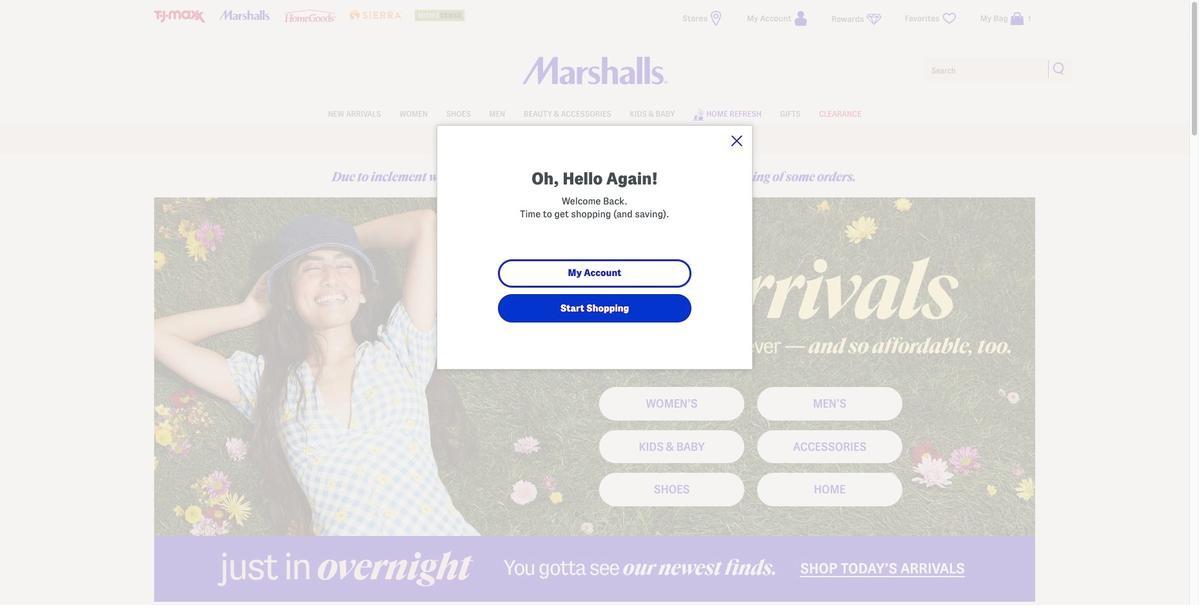 Task type: vqa. For each thing, say whether or not it's contained in the screenshot.
tjmaxx.com image
yes



Task type: locate. For each thing, give the bounding box(es) containing it.
marquee
[[0, 128, 1189, 154]]

main content
[[154, 156, 1035, 605]]

banner
[[0, 0, 1189, 154]]

dialog
[[437, 125, 753, 370]]

menu bar
[[154, 102, 1035, 125]]

new arrivals. our latest drop is better than ever ã¢ââ and so affordable, too. image
[[154, 197, 1035, 536]]

site search search field
[[922, 57, 1073, 83]]

None submit
[[1053, 62, 1066, 75]]

homegoods.com image
[[284, 10, 336, 22]]



Task type: describe. For each thing, give the bounding box(es) containing it.
tjmaxx.com image
[[154, 10, 206, 23]]

sierra.com image
[[350, 10, 401, 20]]

marshalls.com image
[[219, 10, 271, 20]]

none submit inside "site search" search box
[[1053, 62, 1066, 75]]

close dialog element
[[731, 135, 742, 146]]

homesense.com image
[[415, 10, 466, 21]]

just in overnight. you've gotta see our newest finds. image
[[154, 536, 1035, 602]]

Search text field
[[922, 57, 1073, 83]]



